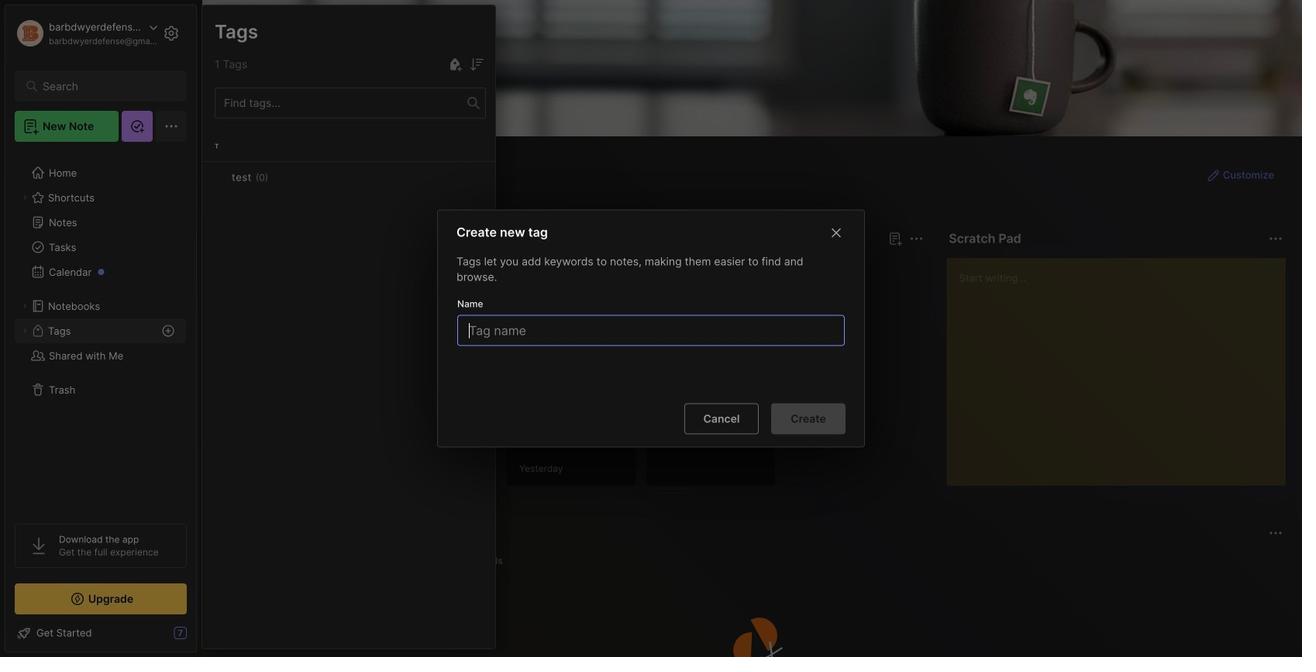 Task type: describe. For each thing, give the bounding box(es) containing it.
1 vertical spatial row group
[[227, 285, 785, 496]]

Find tags… text field
[[216, 93, 467, 114]]

expand tags image
[[20, 326, 29, 336]]

create new tag image
[[446, 55, 464, 74]]

close image
[[827, 224, 846, 242]]

expand notebooks image
[[20, 302, 29, 311]]

Search text field
[[43, 79, 166, 94]]



Task type: locate. For each thing, give the bounding box(es) containing it.
Start writing… text field
[[959, 258, 1285, 474]]

main element
[[0, 0, 202, 657]]

tab
[[230, 257, 276, 276], [230, 552, 289, 571], [467, 552, 510, 571]]

row group
[[202, 131, 495, 215], [227, 285, 785, 496]]

tree inside main element
[[5, 151, 196, 510]]

Tag name text field
[[467, 316, 838, 345]]

0 vertical spatial row group
[[202, 131, 495, 215]]

tree
[[5, 151, 196, 510]]

none search field inside main element
[[43, 77, 166, 95]]

settings image
[[162, 24, 181, 43]]

None search field
[[43, 77, 166, 95]]

tab list
[[230, 552, 1281, 571]]



Task type: vqa. For each thing, say whether or not it's contained in the screenshot.
MAIN Element
yes



